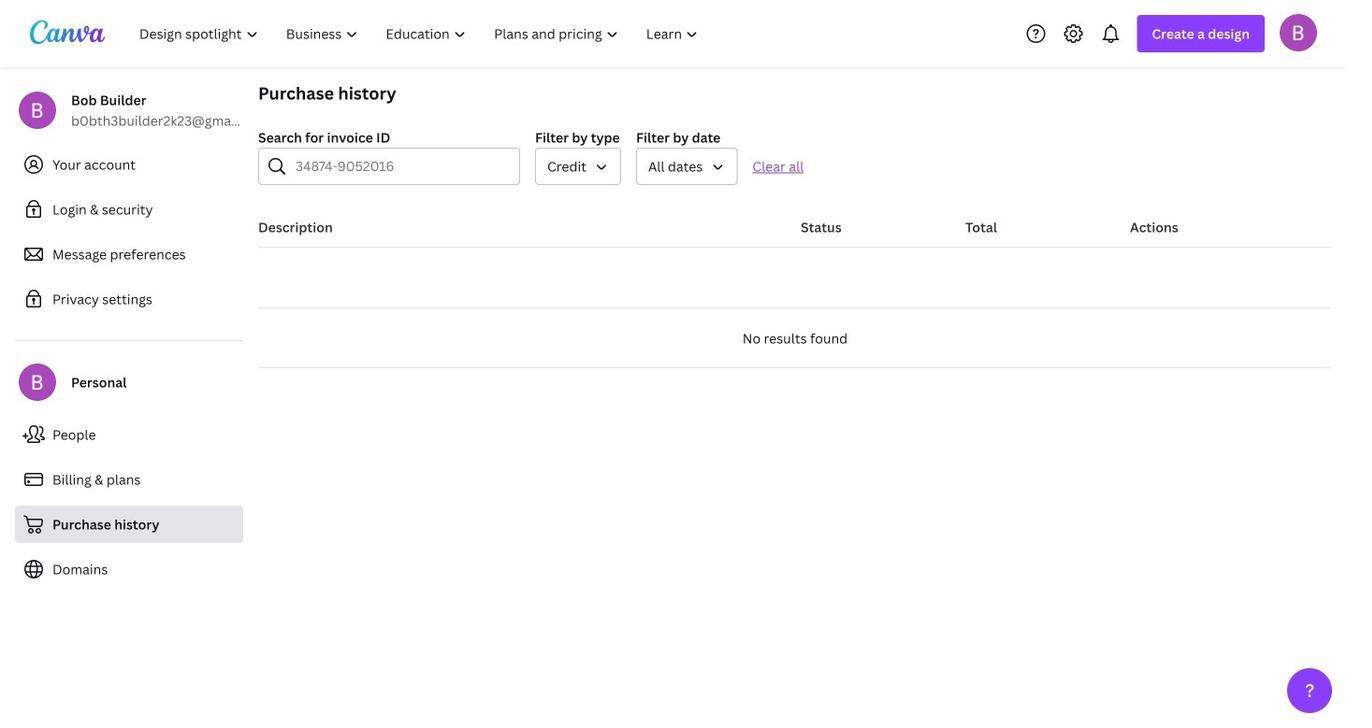 Task type: describe. For each thing, give the bounding box(es) containing it.
bob builder image
[[1280, 14, 1318, 51]]



Task type: vqa. For each thing, say whether or not it's contained in the screenshot.
Design title text box
no



Task type: locate. For each thing, give the bounding box(es) containing it.
top level navigation element
[[127, 15, 714, 52]]

None button
[[535, 148, 621, 185], [636, 148, 738, 185], [535, 148, 621, 185], [636, 148, 738, 185]]

34874-9052016 text field
[[296, 149, 508, 184]]



